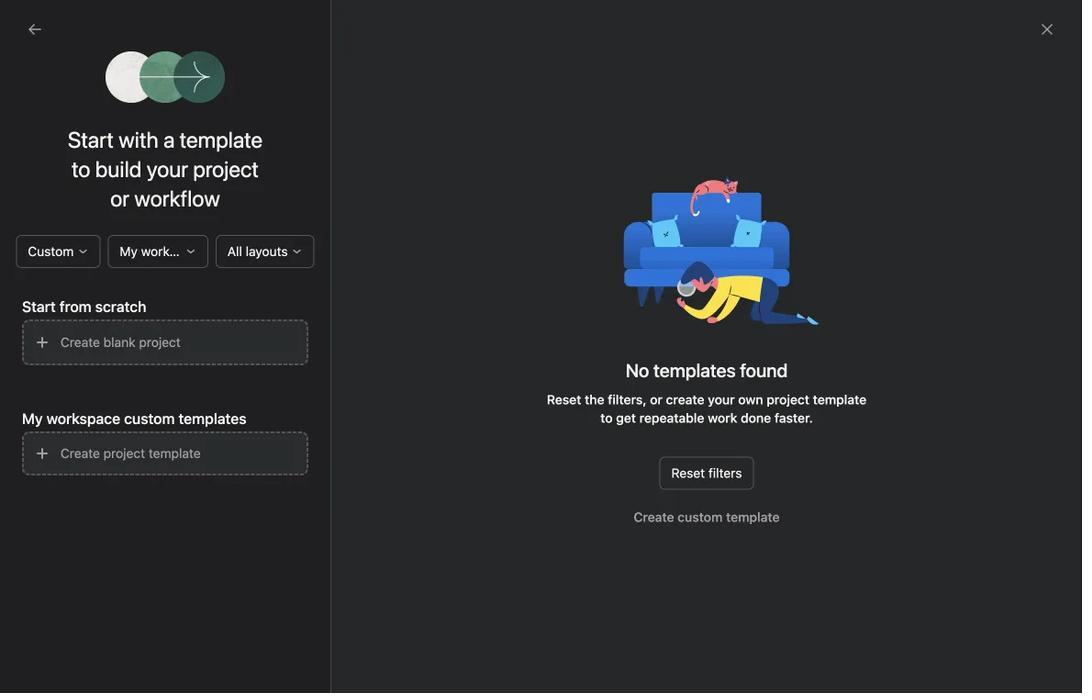 Task type: locate. For each thing, give the bounding box(es) containing it.
new right layouts
[[324, 250, 351, 265]]

1 vertical spatial cross-
[[48, 424, 88, 439]]

0 vertical spatial to
[[72, 156, 90, 182]]

bo up the reset the filters, or create your own project template to get repeatable work done faster.
[[717, 363, 730, 376]]

1 vertical spatial planning
[[362, 408, 414, 423]]

new left send
[[642, 501, 666, 514]]

reset for reset filters
[[672, 466, 706, 481]]

event planning test link down blank
[[11, 351, 209, 380]]

cross-functional project plan
[[324, 304, 501, 319], [48, 424, 220, 439]]

reset left 'filters,'
[[547, 392, 582, 407]]

1 horizontal spatial cross-functional project plan
[[324, 304, 501, 319]]

1 horizontal spatial a
[[821, 422, 827, 435]]

templates
[[389, 620, 447, 635]]

0 vertical spatial bo
[[717, 307, 730, 320]]

create left custom
[[634, 510, 675, 525]]

the
[[585, 392, 605, 407], [870, 422, 887, 435]]

0 vertical spatial workspace
[[141, 244, 205, 259]]

template down "custom templates"
[[149, 446, 201, 461]]

cross-functional project plan down new project
[[324, 304, 501, 319]]

any
[[947, 403, 968, 418]]

workspace
[[141, 244, 205, 259], [46, 410, 120, 428]]

create custom template button
[[630, 501, 785, 534]]

goal
[[830, 422, 852, 435]]

team
[[825, 403, 855, 418], [890, 422, 916, 435]]

2 bo from the top
[[717, 363, 730, 376]]

bo
[[717, 307, 730, 320], [717, 363, 730, 376], [717, 419, 730, 432]]

0 horizontal spatial workspace
[[46, 410, 120, 428]]

close image
[[1041, 22, 1055, 37]]

a inside this team hasn't created any goals yet add a goal so the team can see what you hope to achieve.
[[821, 422, 827, 435]]

1 vertical spatial my
[[22, 410, 43, 428]]

functional down new project
[[365, 304, 426, 319]]

my workspace messages
[[242, 56, 382, 102]]

new left template
[[324, 564, 351, 579]]

2 vertical spatial test
[[139, 483, 164, 498]]

template
[[180, 127, 263, 152], [813, 392, 867, 407], [149, 446, 201, 461], [727, 510, 780, 525]]

event down new dashboard
[[48, 358, 81, 373]]

start inside start with a template to build your project or workflow
[[68, 127, 114, 152]]

0 vertical spatial my
[[120, 244, 138, 259]]

test for second event planning test link from the bottom of the page
[[139, 358, 164, 373]]

test inside projects element
[[139, 483, 164, 498]]

new
[[324, 250, 351, 265], [48, 328, 74, 344], [642, 501, 666, 514], [324, 564, 351, 579]]

list image for cross-functional project plan
[[276, 303, 298, 325]]

0 vertical spatial the
[[585, 392, 605, 407]]

cross-
[[324, 304, 365, 319], [48, 424, 88, 439]]

my for my workspace custom templates
[[22, 410, 43, 428]]

start for start from scratch
[[22, 298, 56, 315]]

1 vertical spatial bo
[[717, 363, 730, 376]]

2 vertical spatial bo
[[717, 419, 730, 432]]

achieve.
[[810, 439, 853, 452]]

0 vertical spatial event
[[48, 358, 81, 373]]

1 vertical spatial reset
[[672, 466, 706, 481]]

plan
[[476, 304, 501, 319], [195, 424, 220, 439]]

2 vertical spatial create
[[634, 510, 675, 525]]

project inside start with a template to build your project or workflow
[[193, 156, 259, 182]]

list image down layouts
[[276, 303, 298, 325]]

create project template button
[[22, 432, 309, 476]]

event planning test link down 'create project template'
[[11, 476, 209, 505]]

cross-functional project plan up 'create project template'
[[48, 424, 220, 439]]

insights button
[[0, 171, 70, 189]]

your inside the reset the filters, or create your own project template to get repeatable work done faster.
[[708, 392, 735, 407]]

workspace inside dropdown button
[[141, 244, 205, 259]]

event inside starred element
[[48, 358, 81, 373]]

cross- down new project
[[324, 304, 365, 319]]

0 vertical spatial plan
[[476, 304, 501, 319]]

1 vertical spatial start
[[22, 298, 56, 315]]

reset up send
[[672, 466, 706, 481]]

own
[[739, 392, 764, 407]]

event planning test inside starred element
[[48, 358, 164, 373]]

planning inside projects element
[[84, 483, 135, 498]]

1 vertical spatial cross-functional project plan
[[48, 424, 220, 439]]

create inside button
[[634, 510, 675, 525]]

this team hasn't created any goals yet add a goal so the team can see what you hope to achieve.
[[797, 403, 1039, 452]]

reset filters
[[672, 466, 743, 481]]

1 horizontal spatial workspace
[[141, 244, 205, 259]]

workspace down or workflow
[[141, 244, 205, 259]]

timeline image
[[276, 415, 298, 437]]

environment link
[[11, 446, 209, 476]]

2 vertical spatial planning
[[84, 483, 135, 498]]

send
[[673, 501, 700, 514]]

1 horizontal spatial the
[[870, 422, 887, 435]]

0 vertical spatial event planning test link
[[11, 351, 209, 380]]

no templates found
[[626, 360, 788, 381]]

0 vertical spatial start
[[68, 127, 114, 152]]

or workflow
[[110, 186, 220, 211]]

goals
[[972, 403, 1003, 418]]

2 vertical spatial to
[[797, 439, 807, 452]]

1 vertical spatial your
[[708, 392, 735, 407]]

project inside "button"
[[104, 446, 145, 461]]

bo up templates found
[[717, 307, 730, 320]]

create for workspace
[[61, 446, 100, 461]]

list image up timeline image
[[276, 359, 298, 381]]

0 vertical spatial reset
[[547, 392, 582, 407]]

1 vertical spatial functional
[[88, 424, 146, 439]]

my inside my workspace dropdown button
[[120, 244, 138, 259]]

2 vertical spatial event
[[48, 483, 81, 498]]

0 horizontal spatial my
[[22, 410, 43, 428]]

list image
[[276, 303, 298, 325], [276, 359, 298, 381]]

a
[[164, 127, 175, 152], [821, 422, 827, 435]]

new inside starred element
[[48, 328, 74, 344]]

1 horizontal spatial start
[[68, 127, 114, 152]]

build
[[95, 156, 142, 182]]

0 horizontal spatial start
[[22, 298, 56, 315]]

team left can
[[890, 422, 916, 435]]

1 vertical spatial event planning test link
[[11, 476, 209, 505]]

start up build
[[68, 127, 114, 152]]

cross-functional project plan inside projects element
[[48, 424, 220, 439]]

2 horizontal spatial to
[[797, 439, 807, 452]]

0 horizontal spatial your
[[147, 156, 188, 182]]

event right timeline image
[[324, 408, 358, 423]]

plan inside cross-functional project plan link
[[195, 424, 220, 439]]

new down starred
[[48, 328, 74, 344]]

2 vertical spatial event planning test
[[48, 483, 164, 498]]

0 vertical spatial cross-
[[324, 304, 365, 319]]

to left get
[[601, 411, 613, 426]]

see
[[941, 422, 959, 435]]

created
[[899, 403, 944, 418]]

your
[[147, 156, 188, 182], [708, 392, 735, 407]]

list box
[[398, 7, 692, 37]]

0 vertical spatial event planning test
[[48, 358, 164, 373]]

test for 1st event planning test link from the bottom
[[139, 483, 164, 498]]

the right the so
[[870, 422, 887, 435]]

reset inside the reset the filters, or create your own project template to get repeatable work done faster.
[[547, 392, 582, 407]]

1 horizontal spatial cross-
[[324, 304, 365, 319]]

feedback
[[703, 501, 751, 514]]

1 vertical spatial plan
[[195, 424, 220, 439]]

reset inside button
[[672, 466, 706, 481]]

your up or workflow
[[147, 156, 188, 182]]

planning
[[84, 358, 135, 373], [362, 408, 414, 423], [84, 483, 135, 498]]

planning inside starred element
[[84, 358, 135, 373]]

1 horizontal spatial my
[[120, 244, 138, 259]]

to right insights
[[72, 156, 90, 182]]

1 bo from the top
[[717, 307, 730, 320]]

1 vertical spatial test
[[417, 408, 443, 423]]

template
[[354, 564, 409, 579]]

1 vertical spatial to
[[601, 411, 613, 426]]

0 vertical spatial environment
[[324, 360, 400, 375]]

0 horizontal spatial cross-functional project plan
[[48, 424, 220, 439]]

event down environment link
[[48, 483, 81, 498]]

test inside starred element
[[139, 358, 164, 373]]

1 vertical spatial team
[[890, 422, 916, 435]]

template up or workflow
[[180, 127, 263, 152]]

create inside button
[[61, 335, 100, 350]]

event inside projects element
[[48, 483, 81, 498]]

0 vertical spatial team
[[825, 403, 855, 418]]

1 list image from the top
[[276, 303, 298, 325]]

done faster.
[[741, 411, 814, 426]]

template up goal
[[813, 392, 867, 407]]

0 horizontal spatial reset
[[547, 392, 582, 407]]

0 horizontal spatial team
[[825, 403, 855, 418]]

1 horizontal spatial reset
[[672, 466, 706, 481]]

can
[[919, 422, 938, 435]]

reset the filters, or create your own project template to get repeatable work done faster.
[[547, 392, 867, 426]]

create
[[61, 335, 100, 350], [61, 446, 100, 461], [634, 510, 675, 525]]

explore all templates
[[324, 620, 447, 635]]

0 vertical spatial your
[[147, 156, 188, 182]]

custom
[[28, 244, 74, 259]]

new project
[[324, 250, 396, 265]]

0 horizontal spatial a
[[164, 127, 175, 152]]

project inside the reset the filters, or create your own project template to get repeatable work done faster.
[[767, 392, 810, 407]]

to inside the reset the filters, or create your own project template to get repeatable work done faster.
[[601, 411, 613, 426]]

1 vertical spatial environment
[[48, 453, 122, 468]]

project
[[193, 156, 259, 182], [354, 250, 396, 265], [429, 304, 472, 319], [139, 335, 181, 350], [767, 392, 810, 407], [150, 424, 192, 439], [104, 446, 145, 461]]

all
[[372, 620, 385, 635]]

workspace up environment link
[[46, 410, 120, 428]]

1 vertical spatial a
[[821, 422, 827, 435]]

event planning test inside projects element
[[48, 483, 164, 498]]

reset
[[547, 392, 582, 407], [672, 466, 706, 481]]

new dashboard
[[48, 328, 141, 344]]

create project template
[[61, 446, 201, 461]]

1 horizontal spatial to
[[601, 411, 613, 426]]

2 list image from the top
[[276, 359, 298, 381]]

0 vertical spatial create
[[61, 335, 100, 350]]

a right with
[[164, 127, 175, 152]]

test
[[139, 358, 164, 373], [417, 408, 443, 423], [139, 483, 164, 498]]

functional up 'create project template'
[[88, 424, 146, 439]]

3 bo from the top
[[717, 419, 730, 432]]

1 horizontal spatial functional
[[365, 304, 426, 319]]

0 vertical spatial list image
[[276, 303, 298, 325]]

a right add
[[821, 422, 827, 435]]

0 horizontal spatial plan
[[195, 424, 220, 439]]

0 horizontal spatial cross-
[[48, 424, 88, 439]]

1 vertical spatial create
[[61, 446, 100, 461]]

0 vertical spatial test
[[139, 358, 164, 373]]

bo up filters
[[717, 419, 730, 432]]

1 vertical spatial workspace
[[46, 410, 120, 428]]

explore
[[324, 620, 368, 635]]

dashboard
[[78, 328, 141, 344]]

filters,
[[608, 392, 647, 407]]

create down my workspace custom templates
[[61, 446, 100, 461]]

team up goal
[[825, 403, 855, 418]]

template inside the reset the filters, or create your own project template to get repeatable work done faster.
[[813, 392, 867, 407]]

send feedback link
[[673, 500, 751, 516]]

start
[[68, 127, 114, 152], [22, 298, 56, 315]]

0 vertical spatial planning
[[84, 358, 135, 373]]

new for new dashboard
[[48, 328, 74, 344]]

0 vertical spatial a
[[164, 127, 175, 152]]

0 horizontal spatial to
[[72, 156, 90, 182]]

1 vertical spatial the
[[870, 422, 887, 435]]

start with a template to build your project or workflow
[[68, 127, 263, 211]]

hide sidebar image
[[24, 15, 39, 29]]

list image for environment
[[276, 359, 298, 381]]

planning for 1st event planning test link from the bottom
[[84, 483, 135, 498]]

1 horizontal spatial team
[[890, 422, 916, 435]]

new dashboard link
[[11, 321, 209, 351]]

new template
[[324, 564, 409, 579]]

new for new send feedback
[[642, 501, 666, 514]]

start down goals
[[22, 298, 56, 315]]

1 horizontal spatial your
[[708, 392, 735, 407]]

1 vertical spatial list image
[[276, 359, 298, 381]]

the left 'filters,'
[[585, 392, 605, 407]]

the inside the reset the filters, or create your own project template to get repeatable work done faster.
[[585, 392, 605, 407]]

filters
[[709, 466, 743, 481]]

your up work
[[708, 392, 735, 407]]

template down filters
[[727, 510, 780, 525]]

functional inside cross-functional project plan link
[[88, 424, 146, 439]]

create inside "button"
[[61, 446, 100, 461]]

0 horizontal spatial environment
[[48, 453, 122, 468]]

functional
[[365, 304, 426, 319], [88, 424, 146, 439]]

0 horizontal spatial the
[[585, 392, 605, 407]]

create down start from scratch
[[61, 335, 100, 350]]

event
[[48, 358, 81, 373], [324, 408, 358, 423], [48, 483, 81, 498]]

cross- up environment link
[[48, 424, 88, 439]]

to down add
[[797, 439, 807, 452]]

to
[[72, 156, 90, 182], [601, 411, 613, 426], [797, 439, 807, 452]]

0 horizontal spatial functional
[[88, 424, 146, 439]]



Task type: vqa. For each thing, say whether or not it's contained in the screenshot.
prominent icon
no



Task type: describe. For each thing, give the bounding box(es) containing it.
work
[[708, 411, 738, 426]]

add
[[797, 422, 818, 435]]

all
[[228, 244, 242, 259]]

projects element
[[0, 384, 220, 568]]

no
[[626, 360, 650, 381]]

planning for second event planning test link from the bottom of the page
[[84, 358, 135, 373]]

my workspace
[[120, 244, 205, 259]]

1 vertical spatial event planning test
[[324, 408, 443, 423]]

so
[[855, 422, 867, 435]]

templates found
[[654, 360, 788, 381]]

1 event planning test link from the top
[[11, 351, 209, 380]]

custom button
[[16, 235, 100, 268]]

create for from scratch
[[61, 335, 100, 350]]

starred
[[22, 297, 67, 312]]

1 vertical spatial event
[[324, 408, 358, 423]]

start for start with a template to build your project or workflow
[[68, 127, 114, 152]]

projects
[[258, 187, 326, 209]]

what
[[963, 422, 988, 435]]

my workspace button
[[108, 235, 208, 268]]

reset filters button
[[660, 457, 754, 490]]

template inside start with a template to build your project or workflow
[[180, 127, 263, 152]]

inbox
[[48, 122, 80, 137]]

hope
[[1013, 422, 1039, 435]]

with
[[119, 127, 159, 152]]

yet
[[1007, 403, 1025, 418]]

create blank project button
[[22, 320, 309, 366]]

goals
[[48, 262, 81, 277]]

0 vertical spatial cross-functional project plan
[[324, 304, 501, 319]]

1 horizontal spatial plan
[[476, 304, 501, 319]]

to inside this team hasn't created any goals yet add a goal so the team can see what you hope to achieve.
[[797, 439, 807, 452]]

new send feedback
[[642, 501, 751, 514]]

new for new project
[[324, 250, 351, 265]]

a inside start with a template to build your project or workflow
[[164, 127, 175, 152]]

template inside button
[[727, 510, 780, 525]]

starred element
[[0, 288, 220, 384]]

event planning test for second event planning test link from the bottom of the page
[[48, 358, 164, 373]]

my workspace
[[242, 56, 362, 78]]

create blank project
[[61, 335, 181, 350]]

your inside start with a template to build your project or workflow
[[147, 156, 188, 182]]

template inside "button"
[[149, 446, 201, 461]]

create
[[666, 392, 705, 407]]

go back image
[[28, 22, 42, 37]]

all layouts button
[[216, 235, 315, 268]]

to inside start with a template to build your project or workflow
[[72, 156, 90, 182]]

the inside this team hasn't created any goals yet add a goal so the team can see what you hope to achieve.
[[870, 422, 887, 435]]

project inside button
[[139, 335, 181, 350]]

environment inside projects element
[[48, 453, 122, 468]]

layouts
[[246, 244, 288, 259]]

you
[[991, 422, 1009, 435]]

insights element
[[0, 163, 220, 288]]

custom
[[678, 510, 723, 525]]

portfolios link
[[11, 226, 209, 255]]

portfolios
[[48, 233, 104, 248]]

workspace for my workspace custom templates
[[46, 410, 120, 428]]

reset for reset the filters, or create your own project template to get repeatable work done faster.
[[547, 392, 582, 407]]

messages button
[[321, 87, 382, 111]]

templates
[[258, 501, 343, 523]]

messages
[[321, 87, 382, 102]]

repeatable
[[640, 411, 705, 426]]

custom templates
[[124, 410, 247, 428]]

cross-functional project plan link
[[11, 417, 220, 446]]

start from scratch
[[22, 298, 146, 315]]

cross- inside projects element
[[48, 424, 88, 439]]

2 event planning test link from the top
[[11, 476, 209, 505]]

bo for cross-functional project plan
[[717, 307, 730, 320]]

my workspace custom templates
[[22, 410, 247, 428]]

get
[[617, 411, 636, 426]]

blank
[[104, 335, 136, 350]]

create custom template
[[634, 510, 780, 525]]

insights
[[22, 172, 70, 187]]

from scratch
[[59, 298, 146, 315]]

this
[[797, 403, 822, 418]]

all layouts
[[228, 244, 288, 259]]

bo for environment
[[717, 363, 730, 376]]

goals link
[[11, 255, 209, 285]]

hasn't
[[859, 403, 895, 418]]

workspace for my workspace
[[141, 244, 205, 259]]

0 vertical spatial functional
[[365, 304, 426, 319]]

event planning test for 1st event planning test link from the bottom
[[48, 483, 164, 498]]

my for my workspace
[[120, 244, 138, 259]]

starred button
[[0, 296, 67, 314]]

or
[[650, 392, 663, 407]]

inbox link
[[11, 115, 209, 144]]

new for new template
[[324, 564, 351, 579]]

1 horizontal spatial environment
[[324, 360, 400, 375]]



